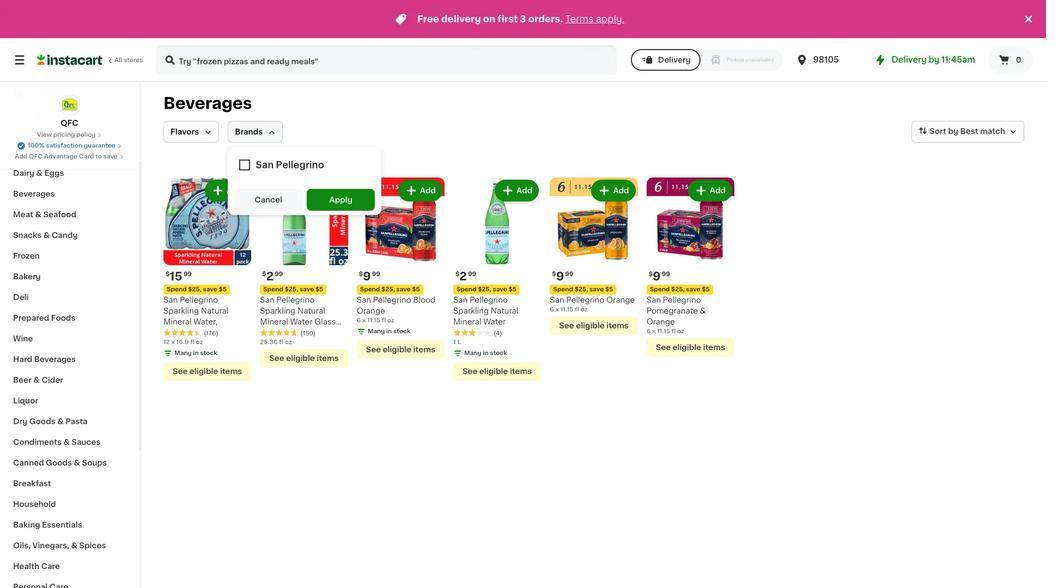 Task type: locate. For each thing, give the bounding box(es) containing it.
eligible down the 12 x 16.9 fl oz
[[190, 368, 218, 376]]

$25,
[[188, 287, 202, 293], [285, 287, 298, 293], [478, 287, 492, 293], [575, 287, 588, 293], [382, 287, 395, 293], [672, 287, 685, 293]]

$5 for san pellegrino sparkling natural mineral water glass bottle
[[316, 287, 324, 293]]

4 spend from the left
[[554, 287, 574, 293]]

$ 9 99 up san pellegrino blood orange 6 x 11.15 fl oz
[[359, 271, 381, 283]]

qfc link
[[59, 95, 80, 129]]

1 vertical spatial goods
[[46, 460, 72, 467]]

san for san pellegrino sparkling natural mineral water
[[454, 297, 468, 304]]

spend $25, save $5 for san pellegrino pomegranate & orange
[[650, 287, 710, 293]]

natural inside san pellegrino sparkling natural mineral water
[[491, 308, 519, 315]]

2 water from the left
[[484, 319, 506, 326]]

5 spend $25, save $5 from the left
[[360, 287, 420, 293]]

9 for san pellegrino pomegranate & orange
[[653, 271, 661, 283]]

6 inside san pellegrino pomegranate & orange 6 x 11.15 fl oz
[[647, 329, 651, 335]]

spend up san pellegrino orange 6 x 11.15 fl oz
[[554, 287, 574, 293]]

3 san from the left
[[454, 297, 468, 304]]

spend $25, save $5 for san pellegrino orange
[[554, 287, 614, 293]]

5 $25, from the left
[[382, 287, 395, 293]]

6 spend from the left
[[650, 287, 670, 293]]

1 $ 9 99 from the left
[[552, 271, 574, 283]]

1 horizontal spatial 6
[[550, 307, 554, 313]]

2 horizontal spatial in
[[483, 351, 489, 357]]

2 horizontal spatial 6
[[647, 329, 651, 335]]

in down san pellegrino blood orange 6 x 11.15 fl oz
[[387, 329, 392, 335]]

by left '11:45am'
[[929, 56, 940, 64]]

1 $5 from the left
[[219, 287, 227, 293]]

& right meat
[[35, 211, 42, 219]]

1 horizontal spatial orange
[[607, 297, 635, 304]]

$25, up san pellegrino sparkling natural mineral water glass bottle
[[285, 287, 298, 293]]

see eligible items down san pellegrino blood orange 6 x 11.15 fl oz
[[366, 346, 436, 354]]

0 horizontal spatial qfc
[[29, 154, 43, 160]]

$25, up pomegranate at the right bottom of page
[[672, 287, 685, 293]]

99 up san pellegrino orange 6 x 11.15 fl oz
[[566, 272, 574, 278]]

0 horizontal spatial delivery
[[658, 56, 691, 64]]

qfc logo image
[[59, 95, 80, 116]]

0 horizontal spatial water
[[290, 319, 313, 326]]

san for san pellegrino sparkling natural mineral water,
[[164, 297, 178, 304]]

$ up san pellegrino sparkling natural mineral water
[[456, 272, 460, 278]]

$ up san pellegrino blood orange 6 x 11.15 fl oz
[[359, 272, 363, 278]]

many in stock down the 12 x 16.9 fl oz
[[174, 351, 217, 357]]

& right pomegranate at the right bottom of page
[[700, 308, 707, 315]]

pellegrino inside san pellegrino orange 6 x 11.15 fl oz
[[567, 297, 605, 304]]

0 horizontal spatial 6
[[357, 318, 361, 324]]

eligible down the (150)
[[286, 355, 315, 363]]

spend $25, save $5 up pomegranate at the right bottom of page
[[650, 287, 710, 293]]

many down the 12 x 16.9 fl oz
[[174, 351, 192, 357]]

deli
[[13, 294, 29, 301]]

3 pellegrino from the left
[[470, 297, 508, 304]]

breakfast link
[[7, 474, 132, 494]]

fl
[[575, 307, 580, 313], [382, 318, 386, 324], [672, 329, 676, 335], [190, 340, 195, 346], [279, 340, 283, 346]]

99 right 15
[[184, 272, 192, 278]]

1 vertical spatial orange
[[357, 308, 385, 315]]

recipes
[[31, 88, 63, 96]]

water inside san pellegrino sparkling natural mineral water
[[484, 319, 506, 326]]

$25, for san pellegrino sparkling natural mineral water glass bottle
[[285, 287, 298, 293]]

snacks & candy link
[[7, 225, 132, 246]]

1 horizontal spatial in
[[387, 329, 392, 335]]

0 horizontal spatial $ 2 99
[[262, 271, 283, 283]]

2 up san pellegrino sparkling natural mineral water glass bottle
[[266, 271, 274, 283]]

1 product group from the left
[[164, 178, 252, 381]]

spend $25, save $5 up san pellegrino sparkling natural mineral water
[[457, 287, 517, 293]]

eligible down san pellegrino pomegranate & orange 6 x 11.15 fl oz
[[673, 344, 702, 352]]

foods
[[51, 315, 75, 322]]

goods for canned
[[46, 460, 72, 467]]

3 sparkling from the left
[[454, 308, 489, 315]]

$ 9 99 for san pellegrino orange
[[552, 271, 574, 283]]

pellegrino inside san pellegrino sparkling natural mineral water glass bottle
[[277, 297, 315, 304]]

6 spend $25, save $5 from the left
[[650, 287, 710, 293]]

$5 up san pellegrino pomegranate & orange 6 x 11.15 fl oz
[[702, 287, 710, 293]]

1 horizontal spatial delivery
[[892, 56, 927, 64]]

see eligible items button for san pellegrino pomegranate & orange
[[647, 339, 735, 357]]

pellegrino inside san pellegrino sparkling natural mineral water
[[470, 297, 508, 304]]

by for delivery
[[929, 56, 940, 64]]

0 vertical spatial 6
[[550, 307, 554, 313]]

12
[[164, 340, 170, 346]]

in down the 12 x 16.9 fl oz
[[193, 351, 199, 357]]

many in stock down (4)
[[464, 351, 507, 357]]

1 horizontal spatial water
[[484, 319, 506, 326]]

$
[[166, 272, 170, 278], [262, 272, 266, 278], [456, 272, 460, 278], [552, 272, 556, 278], [359, 272, 363, 278], [649, 272, 653, 278]]

san inside san pellegrino sparkling natural mineral water glass bottle
[[260, 297, 275, 304]]

3 9 from the left
[[653, 271, 661, 283]]

2 $ from the left
[[262, 272, 266, 278]]

oz inside san pellegrino pomegranate & orange 6 x 11.15 fl oz
[[678, 329, 685, 335]]

1 vertical spatial 6
[[357, 318, 361, 324]]

$25, up san pellegrino orange 6 x 11.15 fl oz
[[575, 287, 588, 293]]

see eligible items for san pellegrino blood orange
[[366, 346, 436, 354]]

natural up water,
[[201, 308, 229, 315]]

3 $25, from the left
[[478, 287, 492, 293]]

1 pellegrino from the left
[[180, 297, 218, 304]]

$ up san pellegrino sparkling natural mineral water,
[[166, 272, 170, 278]]

1 99 from the left
[[184, 272, 192, 278]]

3 add button from the left
[[399, 181, 442, 201]]

save for san pellegrino sparkling natural mineral water,
[[203, 287, 217, 293]]

spend $25, save $5 for san pellegrino blood orange
[[360, 287, 420, 293]]

2 san from the left
[[260, 297, 275, 304]]

1 water from the left
[[290, 319, 313, 326]]

1 horizontal spatial sparkling
[[260, 308, 296, 315]]

items for san pellegrino orange
[[607, 322, 629, 330]]

vinegars,
[[32, 542, 69, 550]]

san for san pellegrino blood orange 6 x 11.15 fl oz
[[357, 297, 371, 304]]

delivery
[[442, 15, 481, 23]]

2 natural from the left
[[298, 308, 325, 315]]

$ inside the $ 15 99
[[166, 272, 170, 278]]

0 horizontal spatial stock
[[200, 351, 217, 357]]

flavors button
[[164, 121, 219, 143]]

$5 up blood
[[412, 287, 420, 293]]

in down san pellegrino sparkling natural mineral water
[[483, 351, 489, 357]]

goods up condiments
[[29, 418, 55, 426]]

product group
[[164, 178, 252, 381], [260, 178, 348, 368], [357, 178, 445, 359], [454, 178, 542, 381], [550, 178, 638, 335], [647, 178, 735, 357]]

lists
[[31, 110, 49, 118]]

6 $ from the left
[[649, 272, 653, 278]]

1 add button from the left
[[206, 181, 248, 201]]

save for san pellegrino orange
[[590, 287, 604, 293]]

see eligible items button down san pellegrino pomegranate & orange 6 x 11.15 fl oz
[[647, 339, 735, 357]]

spend up pomegranate at the right bottom of page
[[650, 287, 670, 293]]

add button for san pellegrino sparkling natural mineral water
[[496, 181, 538, 201]]

3 99 from the left
[[468, 272, 477, 278]]

canned
[[13, 460, 44, 467]]

0 vertical spatial goods
[[29, 418, 55, 426]]

0 horizontal spatial in
[[193, 351, 199, 357]]

water inside san pellegrino sparkling natural mineral water glass bottle
[[290, 319, 313, 326]]

see for san pellegrino pomegranate & orange
[[656, 344, 671, 352]]

4 pellegrino from the left
[[567, 297, 605, 304]]

1 horizontal spatial mineral
[[260, 319, 288, 326]]

★★★★★
[[164, 329, 202, 337], [164, 329, 202, 337], [260, 329, 298, 337], [260, 329, 298, 337], [454, 329, 492, 337], [454, 329, 492, 337]]

2 mineral from the left
[[260, 319, 288, 326]]

natural for san pellegrino sparkling natural mineral water
[[491, 308, 519, 315]]

$25, for san pellegrino pomegranate & orange
[[672, 287, 685, 293]]

99 for san pellegrino pomegranate & orange
[[662, 272, 671, 278]]

0 vertical spatial orange
[[607, 297, 635, 304]]

2 add button from the left
[[303, 181, 345, 201]]

2 horizontal spatial sparkling
[[454, 308, 489, 315]]

stock for 15
[[200, 351, 217, 357]]

0 horizontal spatial 2
[[266, 271, 274, 283]]

pomegranate
[[647, 308, 698, 315]]

beer & cider link
[[7, 370, 132, 391]]

save up pomegranate at the right bottom of page
[[687, 287, 701, 293]]

spend up san pellegrino sparkling natural mineral water
[[457, 287, 477, 293]]

& right "beer"
[[33, 377, 40, 384]]

2 spend $25, save $5 from the left
[[264, 287, 324, 293]]

free
[[418, 15, 439, 23]]

stock for 2
[[490, 351, 507, 357]]

pellegrino inside san pellegrino pomegranate & orange 6 x 11.15 fl oz
[[663, 297, 702, 304]]

spend up san pellegrino sparkling natural mineral water glass bottle
[[264, 287, 283, 293]]

beverages link
[[7, 184, 132, 204]]

$5 for san pellegrino sparkling natural mineral water,
[[219, 287, 227, 293]]

see eligible items down san pellegrino pomegranate & orange 6 x 11.15 fl oz
[[656, 344, 726, 352]]

99 up pomegranate at the right bottom of page
[[662, 272, 671, 278]]

6 pellegrino from the left
[[663, 297, 702, 304]]

& left 'spices'
[[71, 542, 77, 550]]

beverages down dairy & eggs
[[13, 190, 55, 198]]

water up (4)
[[484, 319, 506, 326]]

many in stock down san pellegrino blood orange 6 x 11.15 fl oz
[[368, 329, 411, 335]]

spend $25, save $5 up san pellegrino sparkling natural mineral water glass bottle
[[264, 287, 324, 293]]

qfc up view pricing policy 'link'
[[61, 119, 78, 127]]

qfc down 100%
[[29, 154, 43, 160]]

0 vertical spatial qfc
[[61, 119, 78, 127]]

2 sparkling from the left
[[260, 308, 296, 315]]

see eligible items button down the (150)
[[260, 350, 348, 368]]

0 horizontal spatial orange
[[357, 308, 385, 315]]

1 $ from the left
[[166, 272, 170, 278]]

4 $25, from the left
[[575, 287, 588, 293]]

san for san pellegrino sparkling natural mineral water glass bottle
[[260, 297, 275, 304]]

$25, down the $ 15 99
[[188, 287, 202, 293]]

5 spend from the left
[[360, 287, 380, 293]]

6 add button from the left
[[690, 181, 732, 201]]

0 vertical spatial beverages
[[164, 95, 252, 111]]

water for san pellegrino sparkling natural mineral water glass bottle
[[290, 319, 313, 326]]

policy
[[76, 132, 95, 138]]

2 spend from the left
[[264, 287, 283, 293]]

pellegrino inside san pellegrino blood orange 6 x 11.15 fl oz
[[373, 297, 411, 304]]

natural up glass
[[298, 308, 325, 315]]

beverages up flavors "dropdown button"
[[164, 95, 252, 111]]

fl inside san pellegrino blood orange 6 x 11.15 fl oz
[[382, 318, 386, 324]]

1 2 from the left
[[266, 271, 274, 283]]

6 san from the left
[[647, 297, 661, 304]]

add button for san pellegrino blood orange
[[399, 181, 442, 201]]

99 inside the $ 15 99
[[184, 272, 192, 278]]

spend down 15
[[167, 287, 187, 293]]

spend $25, save $5 for san pellegrino sparkling natural mineral water,
[[167, 287, 227, 293]]

1 9 from the left
[[556, 271, 564, 283]]

meat
[[13, 211, 33, 219]]

5 $5 from the left
[[412, 287, 420, 293]]

pellegrino
[[180, 297, 218, 304], [277, 297, 315, 304], [470, 297, 508, 304], [567, 297, 605, 304], [373, 297, 411, 304], [663, 297, 702, 304]]

1 spend $25, save $5 from the left
[[167, 287, 227, 293]]

oils, vinegars, & spices
[[13, 542, 106, 550]]

1 horizontal spatial 9
[[556, 271, 564, 283]]

1 horizontal spatial $ 9 99
[[552, 271, 574, 283]]

5 san from the left
[[357, 297, 371, 304]]

mineral up the bottle
[[260, 319, 288, 326]]

card
[[79, 154, 94, 160]]

25.36 fl oz
[[260, 340, 292, 346]]

delivery inside delivery button
[[658, 56, 691, 64]]

save up san pellegrino sparkling natural mineral water,
[[203, 287, 217, 293]]

& inside 'link'
[[35, 211, 42, 219]]

household
[[13, 501, 56, 509]]

$ up san pellegrino orange 6 x 11.15 fl oz
[[552, 272, 556, 278]]

spend for san pellegrino orange
[[554, 287, 574, 293]]

99 up san pellegrino sparkling natural mineral water
[[468, 272, 477, 278]]

None search field
[[156, 45, 617, 75]]

0 horizontal spatial by
[[929, 56, 940, 64]]

2 $ 2 99 from the left
[[456, 271, 477, 283]]

4 $ from the left
[[552, 272, 556, 278]]

natural inside san pellegrino sparkling natural mineral water glass bottle
[[298, 308, 325, 315]]

2 horizontal spatial stock
[[490, 351, 507, 357]]

9 up san pellegrino blood orange 6 x 11.15 fl oz
[[363, 271, 371, 283]]

0 horizontal spatial sparkling
[[164, 308, 199, 315]]

eligible for san pellegrino sparkling natural mineral water
[[480, 368, 508, 376]]

5 $ from the left
[[359, 272, 363, 278]]

eligible for san pellegrino sparkling natural mineral water,
[[190, 368, 218, 376]]

stores
[[124, 57, 143, 63]]

soups
[[82, 460, 107, 467]]

save for san pellegrino sparkling natural mineral water glass bottle
[[300, 287, 314, 293]]

1 horizontal spatial qfc
[[61, 119, 78, 127]]

0 horizontal spatial $ 9 99
[[359, 271, 381, 283]]

add for san pellegrino sparkling natural mineral water
[[517, 187, 533, 195]]

save up san pellegrino orange 6 x 11.15 fl oz
[[590, 287, 604, 293]]

in
[[387, 329, 392, 335], [193, 351, 199, 357], [483, 351, 489, 357]]

3 $5 from the left
[[509, 287, 517, 293]]

san inside san pellegrino pomegranate & orange 6 x 11.15 fl oz
[[647, 297, 661, 304]]

pellegrino inside san pellegrino sparkling natural mineral water,
[[180, 297, 218, 304]]

5 add button from the left
[[593, 181, 635, 201]]

0 horizontal spatial many
[[174, 351, 192, 357]]

6 product group from the left
[[647, 178, 735, 357]]

1 horizontal spatial stock
[[394, 329, 411, 335]]

2 horizontal spatial 9
[[653, 271, 661, 283]]

2 vertical spatial 11.15
[[658, 329, 671, 335]]

mineral inside san pellegrino sparkling natural mineral water,
[[164, 319, 192, 326]]

many in stock
[[368, 329, 411, 335], [174, 351, 217, 357], [464, 351, 507, 357]]

many down san pellegrino blood orange 6 x 11.15 fl oz
[[368, 329, 385, 335]]

health
[[13, 563, 39, 571]]

1 horizontal spatial natural
[[298, 308, 325, 315]]

0 horizontal spatial many in stock
[[174, 351, 217, 357]]

6 99 from the left
[[662, 272, 671, 278]]

2 pellegrino from the left
[[277, 297, 315, 304]]

sparkling inside san pellegrino sparkling natural mineral water
[[454, 308, 489, 315]]

by
[[929, 56, 940, 64], [949, 128, 959, 135]]

spend $25, save $5 up san pellegrino sparkling natural mineral water,
[[167, 287, 227, 293]]

see eligible items down the (150)
[[269, 355, 339, 363]]

$ for san pellegrino orange
[[552, 272, 556, 278]]

$5 up san pellegrino sparkling natural mineral water
[[509, 287, 517, 293]]

2 for san pellegrino sparkling natural mineral water
[[460, 271, 467, 283]]

2 horizontal spatial $ 9 99
[[649, 271, 671, 283]]

3 mineral from the left
[[454, 319, 482, 326]]

free delivery on first 3 orders. terms apply.
[[418, 15, 625, 23]]

wine
[[13, 335, 33, 343]]

$25, for san pellegrino blood orange
[[382, 287, 395, 293]]

san inside san pellegrino sparkling natural mineral water
[[454, 297, 468, 304]]

many in stock for 2
[[464, 351, 507, 357]]

natural up (4)
[[491, 308, 519, 315]]

2 $25, from the left
[[285, 287, 298, 293]]

oz
[[581, 307, 588, 313], [388, 318, 395, 324], [678, 329, 685, 335], [196, 340, 203, 346], [285, 340, 292, 346]]

by inside field
[[949, 128, 959, 135]]

3 spend from the left
[[457, 287, 477, 293]]

9 up san pellegrino orange 6 x 11.15 fl oz
[[556, 271, 564, 283]]

flavors
[[171, 128, 199, 136]]

99 for san pellegrino sparkling natural mineral water glass bottle
[[275, 272, 283, 278]]

2 horizontal spatial many in stock
[[464, 351, 507, 357]]

many
[[368, 329, 385, 335], [174, 351, 192, 357], [464, 351, 482, 357]]

see eligible items
[[560, 322, 629, 330], [656, 344, 726, 352], [366, 346, 436, 354], [269, 355, 339, 363], [173, 368, 242, 376], [463, 368, 532, 376]]

san inside san pellegrino blood orange 6 x 11.15 fl oz
[[357, 297, 371, 304]]

4 spend $25, save $5 from the left
[[554, 287, 614, 293]]

spend up san pellegrino blood orange 6 x 11.15 fl oz
[[360, 287, 380, 293]]

natural inside san pellegrino sparkling natural mineral water,
[[201, 308, 229, 315]]

natural
[[201, 308, 229, 315], [298, 308, 325, 315], [491, 308, 519, 315]]

san inside san pellegrino sparkling natural mineral water,
[[164, 297, 178, 304]]

mineral up l
[[454, 319, 482, 326]]

see for san pellegrino blood orange
[[366, 346, 381, 354]]

sparkling inside san pellegrino sparkling natural mineral water glass bottle
[[260, 308, 296, 315]]

$5 up san pellegrino sparkling natural mineral water,
[[219, 287, 227, 293]]

save up san pellegrino sparkling natural mineral water glass bottle
[[300, 287, 314, 293]]

eligible down san pellegrino blood orange 6 x 11.15 fl oz
[[383, 346, 412, 354]]

4 $5 from the left
[[606, 287, 614, 293]]

1 sparkling from the left
[[164, 308, 199, 315]]

$ 15 99
[[166, 271, 192, 283]]

$25, for san pellegrino sparkling natural mineral water,
[[188, 287, 202, 293]]

save for san pellegrino pomegranate & orange
[[687, 287, 701, 293]]

$ 2 99 up san pellegrino sparkling natural mineral water glass bottle
[[262, 271, 283, 283]]

$25, up san pellegrino sparkling natural mineral water
[[478, 287, 492, 293]]

$5 for san pellegrino sparkling natural mineral water
[[509, 287, 517, 293]]

add for san pellegrino orange
[[614, 187, 629, 195]]

sparkling
[[164, 308, 199, 315], [260, 308, 296, 315], [454, 308, 489, 315]]

see eligible items button down san pellegrino orange 6 x 11.15 fl oz
[[550, 317, 638, 335]]

0 horizontal spatial 11.15
[[367, 318, 381, 324]]

eligible down san pellegrino orange 6 x 11.15 fl oz
[[576, 322, 605, 330]]

$ 2 99 up san pellegrino sparkling natural mineral water
[[456, 271, 477, 283]]

1 $25, from the left
[[188, 287, 202, 293]]

2 for san pellegrino sparkling natural mineral water glass bottle
[[266, 271, 274, 283]]

stock
[[394, 329, 411, 335], [200, 351, 217, 357], [490, 351, 507, 357]]

2 vertical spatial beverages
[[34, 356, 76, 364]]

9 for san pellegrino blood orange
[[363, 271, 371, 283]]

5 99 from the left
[[372, 272, 381, 278]]

dry
[[13, 418, 27, 426]]

see eligible items down (4)
[[463, 368, 532, 376]]

add for san pellegrino sparkling natural mineral water glass bottle
[[324, 187, 339, 195]]

liquor
[[13, 397, 38, 405]]

see eligible items button
[[550, 317, 638, 335], [647, 339, 735, 357], [357, 341, 445, 359], [260, 350, 348, 368], [164, 363, 252, 381], [454, 363, 542, 381]]

4 san from the left
[[550, 297, 565, 304]]

delivery inside delivery by 11:45am link
[[892, 56, 927, 64]]

see eligible items button for san pellegrino sparkling natural mineral water
[[454, 363, 542, 381]]

1 horizontal spatial 11.15
[[561, 307, 574, 313]]

2 horizontal spatial orange
[[647, 319, 675, 326]]

goods
[[29, 418, 55, 426], [46, 460, 72, 467]]

4 add button from the left
[[496, 181, 538, 201]]

2 horizontal spatial natural
[[491, 308, 519, 315]]

x
[[556, 307, 559, 313], [362, 318, 366, 324], [652, 329, 656, 335], [171, 340, 175, 346]]

save
[[103, 154, 118, 160], [203, 287, 217, 293], [300, 287, 314, 293], [493, 287, 508, 293], [590, 287, 604, 293], [396, 287, 411, 293], [687, 287, 701, 293]]

fl inside san pellegrino pomegranate & orange 6 x 11.15 fl oz
[[672, 329, 676, 335]]

3 $ 9 99 from the left
[[649, 271, 671, 283]]

2 9 from the left
[[363, 271, 371, 283]]

sparkling up the bottle
[[260, 308, 296, 315]]

oz inside san pellegrino blood orange 6 x 11.15 fl oz
[[388, 318, 395, 324]]

11.15
[[561, 307, 574, 313], [367, 318, 381, 324], [658, 329, 671, 335]]

9 up pomegranate at the right bottom of page
[[653, 271, 661, 283]]

2 $5 from the left
[[316, 287, 324, 293]]

spend $25, save $5 for san pellegrino sparkling natural mineral water glass bottle
[[264, 287, 324, 293]]

stock down (4)
[[490, 351, 507, 357]]

2 99 from the left
[[275, 272, 283, 278]]

see eligible items down the 12 x 16.9 fl oz
[[173, 368, 242, 376]]

1 horizontal spatial many
[[368, 329, 385, 335]]

beverages up the cider
[[34, 356, 76, 364]]

1 san from the left
[[164, 297, 178, 304]]

100% satisfaction guarantee
[[28, 143, 116, 149]]

sparkling up l
[[454, 308, 489, 315]]

0 horizontal spatial natural
[[201, 308, 229, 315]]

$ 2 99
[[262, 271, 283, 283], [456, 271, 477, 283]]

1 vertical spatial by
[[949, 128, 959, 135]]

all stores link
[[37, 45, 144, 75]]

breakfast
[[13, 480, 51, 488]]

stock down (176)
[[200, 351, 217, 357]]

2 vertical spatial 6
[[647, 329, 651, 335]]

2 vertical spatial orange
[[647, 319, 675, 326]]

1 mineral from the left
[[164, 319, 192, 326]]

$ up pomegranate at the right bottom of page
[[649, 272, 653, 278]]

condiments & sauces
[[13, 439, 101, 447]]

meat & seafood
[[13, 211, 76, 219]]

6 $25, from the left
[[672, 287, 685, 293]]

eligible for san pellegrino blood orange
[[383, 346, 412, 354]]

sparkling inside san pellegrino sparkling natural mineral water,
[[164, 308, 199, 315]]

1 horizontal spatial by
[[949, 128, 959, 135]]

$5 for san pellegrino pomegranate & orange
[[702, 287, 710, 293]]

2 horizontal spatial mineral
[[454, 319, 482, 326]]

&
[[36, 170, 43, 177], [35, 211, 42, 219], [43, 232, 50, 239], [700, 308, 707, 315], [33, 377, 40, 384], [57, 418, 64, 426], [63, 439, 70, 447], [74, 460, 80, 467], [71, 542, 77, 550]]

1 horizontal spatial $ 2 99
[[456, 271, 477, 283]]

mineral for san pellegrino sparkling natural mineral water
[[454, 319, 482, 326]]

1 $ 2 99 from the left
[[262, 271, 283, 283]]

1 natural from the left
[[201, 308, 229, 315]]

see eligible items down san pellegrino orange 6 x 11.15 fl oz
[[560, 322, 629, 330]]

stock down san pellegrino blood orange 6 x 11.15 fl oz
[[394, 329, 411, 335]]

see eligible items for san pellegrino sparkling natural mineral water,
[[173, 368, 242, 376]]

0 horizontal spatial 9
[[363, 271, 371, 283]]

prepared foods
[[13, 315, 75, 322]]

3 spend $25, save $5 from the left
[[457, 287, 517, 293]]

frozen
[[13, 252, 40, 260]]

save up san pellegrino sparkling natural mineral water
[[493, 287, 508, 293]]

beverages
[[164, 95, 252, 111], [13, 190, 55, 198], [34, 356, 76, 364]]

0 vertical spatial 11.15
[[561, 307, 574, 313]]

2 up san pellegrino sparkling natural mineral water
[[460, 271, 467, 283]]

san inside san pellegrino orange 6 x 11.15 fl oz
[[550, 297, 565, 304]]

1 horizontal spatial 2
[[460, 271, 467, 283]]

$5 up glass
[[316, 287, 324, 293]]

recipes link
[[7, 81, 132, 103]]

pellegrino for san pellegrino sparkling natural mineral water glass bottle
[[277, 297, 315, 304]]

2 $ 9 99 from the left
[[359, 271, 381, 283]]

2 2 from the left
[[460, 271, 467, 283]]

view
[[37, 132, 52, 138]]

care
[[41, 563, 60, 571]]

99 for san pellegrino sparkling natural mineral water,
[[184, 272, 192, 278]]

1 vertical spatial 11.15
[[367, 318, 381, 324]]

by right sort
[[949, 128, 959, 135]]

spend $25, save $5 up san pellegrino orange 6 x 11.15 fl oz
[[554, 287, 614, 293]]

many down san pellegrino sparkling natural mineral water
[[464, 351, 482, 357]]

4 99 from the left
[[566, 272, 574, 278]]

bakery
[[13, 273, 41, 281]]

cancel button
[[235, 189, 303, 211]]

$5 up san pellegrino orange 6 x 11.15 fl oz
[[606, 287, 614, 293]]

$ 9 99 up pomegranate at the right bottom of page
[[649, 271, 671, 283]]

sparkling up water,
[[164, 308, 199, 315]]

2 horizontal spatial many
[[464, 351, 482, 357]]

& left candy
[[43, 232, 50, 239]]

$ 9 99
[[552, 271, 574, 283], [359, 271, 381, 283], [649, 271, 671, 283]]

1 spend from the left
[[167, 287, 187, 293]]

6 $5 from the left
[[702, 287, 710, 293]]

candy
[[52, 232, 78, 239]]

0 horizontal spatial mineral
[[164, 319, 192, 326]]

99 up san pellegrino blood orange 6 x 11.15 fl oz
[[372, 272, 381, 278]]

5 pellegrino from the left
[[373, 297, 411, 304]]

orange inside san pellegrino orange 6 x 11.15 fl oz
[[607, 297, 635, 304]]

mineral inside san pellegrino sparkling natural mineral water
[[454, 319, 482, 326]]

100% satisfaction guarantee button
[[17, 140, 122, 150]]

$25, up san pellegrino blood orange 6 x 11.15 fl oz
[[382, 287, 395, 293]]

eligible for san pellegrino pomegranate & orange
[[673, 344, 702, 352]]

mineral inside san pellegrino sparkling natural mineral water glass bottle
[[260, 319, 288, 326]]

3 $ from the left
[[456, 272, 460, 278]]

0 vertical spatial by
[[929, 56, 940, 64]]

san pellegrino pomegranate & orange 6 x 11.15 fl oz
[[647, 297, 707, 335]]

2 horizontal spatial 11.15
[[658, 329, 671, 335]]

3 natural from the left
[[491, 308, 519, 315]]



Task type: describe. For each thing, give the bounding box(es) containing it.
orange inside san pellegrino pomegranate & orange 6 x 11.15 fl oz
[[647, 319, 675, 326]]

apply button
[[307, 189, 375, 211]]

98105
[[814, 56, 840, 64]]

liquor link
[[7, 391, 132, 412]]

prepared
[[13, 315, 49, 322]]

$5 for san pellegrino blood orange
[[412, 287, 420, 293]]

san for san pellegrino orange 6 x 11.15 fl oz
[[550, 297, 565, 304]]

pellegrino for san pellegrino blood orange 6 x 11.15 fl oz
[[373, 297, 411, 304]]

& left soups on the left bottom of page
[[74, 460, 80, 467]]

sparkling for san pellegrino sparkling natural mineral water
[[454, 308, 489, 315]]

oz inside san pellegrino orange 6 x 11.15 fl oz
[[581, 307, 588, 313]]

limited time offer region
[[0, 0, 1023, 38]]

delivery button
[[631, 49, 701, 71]]

produce link
[[7, 142, 132, 163]]

delivery by 11:45am
[[892, 56, 976, 64]]

$ for san pellegrino blood orange
[[359, 272, 363, 278]]

service type group
[[631, 49, 783, 71]]

16.9
[[176, 340, 189, 346]]

orders.
[[529, 15, 563, 23]]

orange inside san pellegrino blood orange 6 x 11.15 fl oz
[[357, 308, 385, 315]]

items for san pellegrino blood orange
[[414, 346, 436, 354]]

add button for san pellegrino sparkling natural mineral water glass bottle
[[303, 181, 345, 201]]

eligible for san pellegrino sparkling natural mineral water glass bottle
[[286, 355, 315, 363]]

12 x 16.9 fl oz
[[164, 340, 203, 346]]

& inside san pellegrino pomegranate & orange 6 x 11.15 fl oz
[[700, 308, 707, 315]]

(4)
[[494, 331, 502, 337]]

see for san pellegrino sparkling natural mineral water glass bottle
[[269, 355, 284, 363]]

99 for san pellegrino orange
[[566, 272, 574, 278]]

6 inside san pellegrino blood orange 6 x 11.15 fl oz
[[357, 318, 361, 324]]

frozen link
[[7, 246, 132, 267]]

save for san pellegrino blood orange
[[396, 287, 411, 293]]

natural for san pellegrino sparkling natural mineral water glass bottle
[[298, 308, 325, 315]]

add qfc advantage card to save
[[15, 154, 118, 160]]

goods for dry
[[29, 418, 55, 426]]

produce
[[13, 149, 46, 156]]

see for san pellegrino sparkling natural mineral water,
[[173, 368, 188, 376]]

health care link
[[7, 557, 132, 577]]

in for 15
[[193, 351, 199, 357]]

add for san pellegrino blood orange
[[420, 187, 436, 195]]

hard beverages
[[13, 356, 76, 364]]

cider
[[42, 377, 63, 384]]

3 product group from the left
[[357, 178, 445, 359]]

see for san pellegrino sparkling natural mineral water
[[463, 368, 478, 376]]

prepared foods link
[[7, 308, 132, 329]]

glass
[[315, 319, 336, 326]]

11.15 inside san pellegrino pomegranate & orange 6 x 11.15 fl oz
[[658, 329, 671, 335]]

add qfc advantage card to save link
[[15, 153, 124, 161]]

$ for san pellegrino sparkling natural mineral water,
[[166, 272, 170, 278]]

terms
[[566, 15, 594, 23]]

& left sauces
[[63, 439, 70, 447]]

all stores
[[114, 57, 143, 63]]

spend for san pellegrino sparkling natural mineral water,
[[167, 287, 187, 293]]

x inside san pellegrino pomegranate & orange 6 x 11.15 fl oz
[[652, 329, 656, 335]]

6 inside san pellegrino orange 6 x 11.15 fl oz
[[550, 307, 554, 313]]

on
[[483, 15, 496, 23]]

items for san pellegrino sparkling natural mineral water glass bottle
[[317, 355, 339, 363]]

apply
[[330, 196, 353, 204]]

best
[[961, 128, 979, 135]]

lists link
[[7, 103, 132, 125]]

condiments
[[13, 439, 62, 447]]

first
[[498, 15, 518, 23]]

pellegrino for san pellegrino orange 6 x 11.15 fl oz
[[567, 297, 605, 304]]

delivery by 11:45am link
[[875, 53, 976, 67]]

11:45am
[[942, 56, 976, 64]]

seafood
[[43, 211, 76, 219]]

natural for san pellegrino sparkling natural mineral water,
[[201, 308, 229, 315]]

1 vertical spatial beverages
[[13, 190, 55, 198]]

& left eggs
[[36, 170, 43, 177]]

$25, for san pellegrino orange
[[575, 287, 588, 293]]

sort by
[[930, 128, 959, 135]]

eggs
[[44, 170, 64, 177]]

dairy & eggs link
[[7, 163, 132, 184]]

$ for san pellegrino pomegranate & orange
[[649, 272, 653, 278]]

many for 15
[[174, 351, 192, 357]]

x inside san pellegrino orange 6 x 11.15 fl oz
[[556, 307, 559, 313]]

see eligible items button for san pellegrino sparkling natural mineral water,
[[164, 363, 252, 381]]

oils, vinegars, & spices link
[[7, 536, 132, 557]]

guarantee
[[84, 143, 116, 149]]

all
[[114, 57, 122, 63]]

pellegrino for san pellegrino pomegranate & orange 6 x 11.15 fl oz
[[663, 297, 702, 304]]

0 button
[[989, 47, 1034, 73]]

fl inside san pellegrino orange 6 x 11.15 fl oz
[[575, 307, 580, 313]]

& left pasta
[[57, 418, 64, 426]]

$5 for san pellegrino orange
[[606, 287, 614, 293]]

san for san pellegrino pomegranate & orange 6 x 11.15 fl oz
[[647, 297, 661, 304]]

bottle
[[260, 329, 284, 337]]

pellegrino for san pellegrino sparkling natural mineral water,
[[180, 297, 218, 304]]

see eligible items for san pellegrino pomegranate & orange
[[656, 344, 726, 352]]

11.15 inside san pellegrino blood orange 6 x 11.15 fl oz
[[367, 318, 381, 324]]

meat & seafood link
[[7, 204, 132, 225]]

1
[[454, 340, 456, 346]]

99 for san pellegrino blood orange
[[372, 272, 381, 278]]

5 product group from the left
[[550, 178, 638, 335]]

san pellegrino blood orange 6 x 11.15 fl oz
[[357, 297, 436, 324]]

in for 2
[[483, 351, 489, 357]]

spend for san pellegrino sparkling natural mineral water glass bottle
[[264, 287, 283, 293]]

canned goods & soups
[[13, 460, 107, 467]]

3
[[520, 15, 526, 23]]

terms apply. link
[[566, 15, 625, 23]]

99 for san pellegrino sparkling natural mineral water
[[468, 272, 477, 278]]

98105 button
[[796, 45, 862, 75]]

add button for san pellegrino sparkling natural mineral water,
[[206, 181, 248, 201]]

eligible for san pellegrino orange
[[576, 322, 605, 330]]

2 product group from the left
[[260, 178, 348, 368]]

beer
[[13, 377, 32, 384]]

spend $25, save $5 for san pellegrino sparkling natural mineral water
[[457, 287, 517, 293]]

hard
[[13, 356, 32, 364]]

by for sort
[[949, 128, 959, 135]]

see eligible items for san pellegrino sparkling natural mineral water
[[463, 368, 532, 376]]

spices
[[79, 542, 106, 550]]

condiments & sauces link
[[7, 432, 132, 453]]

spend for san pellegrino sparkling natural mineral water
[[457, 287, 477, 293]]

4 product group from the left
[[454, 178, 542, 381]]

see eligible items button for san pellegrino sparkling natural mineral water glass bottle
[[260, 350, 348, 368]]

Search field
[[157, 46, 616, 74]]

san pellegrino sparkling natural mineral water
[[454, 297, 519, 326]]

1 horizontal spatial many in stock
[[368, 329, 411, 335]]

Best match Sort by field
[[912, 121, 1025, 143]]

advantage
[[44, 154, 78, 160]]

baking essentials link
[[7, 515, 132, 536]]

sparkling for san pellegrino sparkling natural mineral water glass bottle
[[260, 308, 296, 315]]

deli link
[[7, 287, 132, 308]]

dry goods & pasta link
[[7, 412, 132, 432]]

essentials
[[42, 522, 82, 529]]

many in stock for 15
[[174, 351, 217, 357]]

sparkling for san pellegrino sparkling natural mineral water,
[[164, 308, 199, 315]]

sauces
[[72, 439, 101, 447]]

wine link
[[7, 329, 132, 349]]

0
[[1017, 56, 1022, 64]]

1 vertical spatial qfc
[[29, 154, 43, 160]]

see eligible items button for san pellegrino blood orange
[[357, 341, 445, 359]]

(150)
[[301, 331, 316, 337]]

add button for san pellegrino orange
[[593, 181, 635, 201]]

see eligible items for san pellegrino orange
[[560, 322, 629, 330]]

11.15 inside san pellegrino orange 6 x 11.15 fl oz
[[561, 307, 574, 313]]

add for san pellegrino sparkling natural mineral water,
[[227, 187, 243, 195]]

1 l
[[454, 340, 461, 346]]

instacart logo image
[[37, 53, 102, 67]]

$ 2 99 for san pellegrino sparkling natural mineral water glass bottle
[[262, 271, 283, 283]]

9 for san pellegrino orange
[[556, 271, 564, 283]]

view pricing policy
[[37, 132, 95, 138]]

x inside san pellegrino blood orange 6 x 11.15 fl oz
[[362, 318, 366, 324]]

see for san pellegrino orange
[[560, 322, 575, 330]]

best match
[[961, 128, 1006, 135]]

mineral for san pellegrino sparkling natural mineral water glass bottle
[[260, 319, 288, 326]]

baking essentials
[[13, 522, 82, 529]]

to
[[95, 154, 102, 160]]

mineral for san pellegrino sparkling natural mineral water,
[[164, 319, 192, 326]]

add button for san pellegrino pomegranate & orange
[[690, 181, 732, 201]]

snacks & candy
[[13, 232, 78, 239]]

brands button
[[228, 121, 283, 143]]

$ for san pellegrino sparkling natural mineral water glass bottle
[[262, 272, 266, 278]]

$ 9 99 for san pellegrino blood orange
[[359, 271, 381, 283]]

items for san pellegrino sparkling natural mineral water
[[510, 368, 532, 376]]

$ 2 99 for san pellegrino sparkling natural mineral water
[[456, 271, 477, 283]]

see eligible items for san pellegrino sparkling natural mineral water glass bottle
[[269, 355, 339, 363]]

view pricing policy link
[[37, 131, 102, 140]]

save for san pellegrino sparkling natural mineral water
[[493, 287, 508, 293]]

items for san pellegrino pomegranate & orange
[[704, 344, 726, 352]]

pellegrino for san pellegrino sparkling natural mineral water
[[470, 297, 508, 304]]

product group containing 15
[[164, 178, 252, 381]]

save right to
[[103, 154, 118, 160]]

brands
[[235, 128, 263, 136]]

add for san pellegrino pomegranate & orange
[[710, 187, 726, 195]]

beer & cider
[[13, 377, 63, 384]]

sort
[[930, 128, 947, 135]]

canned goods & soups link
[[7, 453, 132, 474]]

many for 2
[[464, 351, 482, 357]]

water,
[[194, 319, 218, 326]]

match
[[981, 128, 1006, 135]]

$25, for san pellegrino sparkling natural mineral water
[[478, 287, 492, 293]]

items for san pellegrino sparkling natural mineral water,
[[220, 368, 242, 376]]

snacks
[[13, 232, 42, 239]]



Task type: vqa. For each thing, say whether or not it's contained in the screenshot.
top the "recipe"
no



